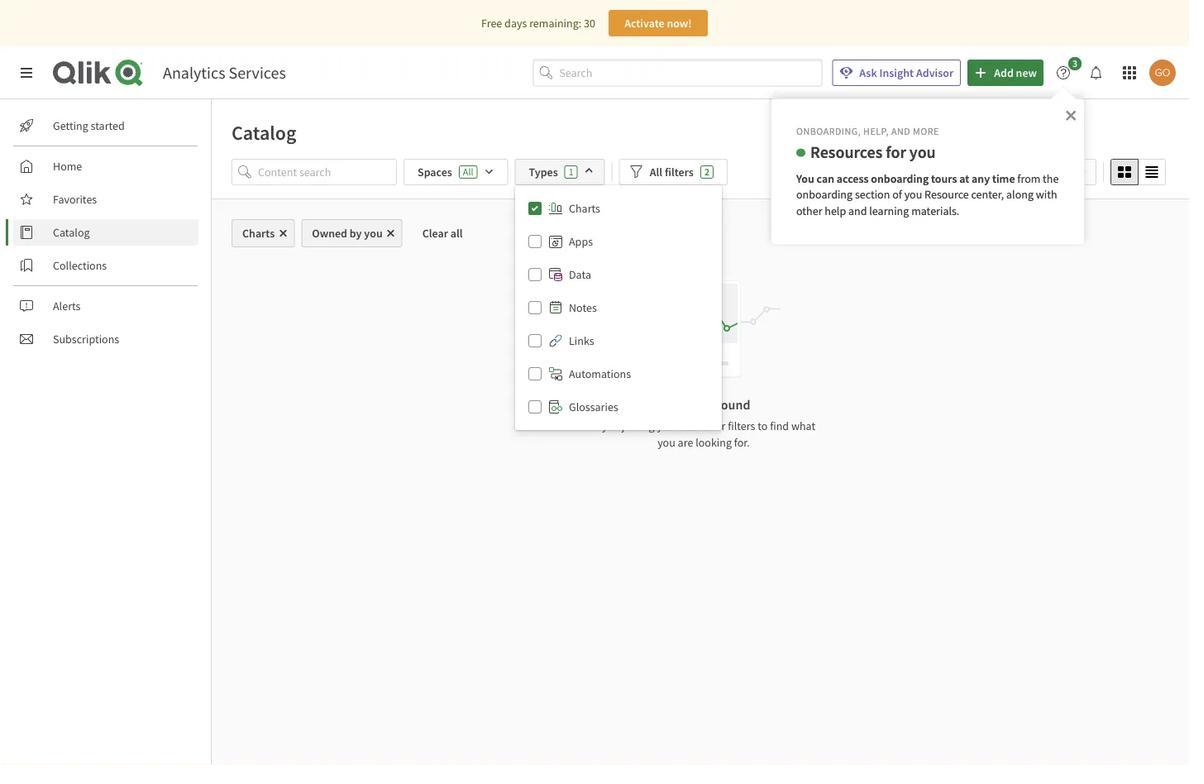 Task type: describe. For each thing, give the bounding box(es) containing it.
insight
[[880, 65, 914, 80]]

looking
[[696, 435, 732, 450]]

advisor
[[917, 65, 954, 80]]

Recently used field
[[992, 159, 1097, 185]]

analytics services
[[163, 62, 286, 83]]

3
[[1073, 57, 1078, 70]]

close sidebar menu image
[[20, 66, 33, 79]]

1
[[569, 165, 574, 178]]

or
[[716, 419, 726, 434]]

3 button
[[1051, 57, 1087, 86]]

can
[[817, 171, 835, 186]]

add new
[[995, 65, 1037, 80]]

for.
[[734, 435, 750, 450]]

more
[[913, 125, 940, 137]]

help
[[825, 204, 847, 218]]

any
[[972, 171, 990, 186]]

filters region
[[212, 156, 1190, 430]]

0 vertical spatial onboarding
[[871, 171, 929, 186]]

collections link
[[13, 252, 199, 279]]

to
[[758, 419, 768, 434]]

remaining:
[[530, 16, 582, 31]]

all for all
[[463, 165, 474, 178]]

add new button
[[968, 60, 1044, 86]]

home link
[[13, 153, 199, 180]]

2
[[705, 165, 710, 178]]

found
[[717, 396, 751, 413]]

you
[[797, 171, 815, 186]]

Search text field
[[560, 59, 823, 86]]

owned
[[312, 226, 347, 241]]

subscriptions
[[53, 332, 119, 347]]

catalog inside navigation pane element
[[53, 225, 90, 240]]

results
[[676, 396, 715, 413]]

activate
[[625, 16, 665, 31]]

searchbar element
[[533, 59, 823, 86]]

activate now!
[[625, 16, 692, 31]]

services
[[229, 62, 286, 83]]

glossaries
[[569, 400, 619, 414]]

owned by you
[[312, 226, 383, 241]]

from
[[1018, 171, 1041, 186]]

filters inside no results found try adjusting your search or filters to find what you are looking for.
[[728, 419, 756, 434]]

you inside no results found try adjusting your search or filters to find what you are looking for.
[[658, 435, 676, 450]]

now!
[[667, 16, 692, 31]]

no
[[657, 396, 673, 413]]

time
[[993, 171, 1016, 186]]

the
[[1043, 171, 1059, 186]]

are
[[678, 435, 694, 450]]

favorites link
[[13, 186, 199, 213]]

getting started link
[[13, 113, 199, 139]]

you inside button
[[364, 226, 383, 241]]

free days remaining: 30
[[482, 16, 596, 31]]

gary orlando image
[[1150, 60, 1176, 86]]

find
[[770, 419, 789, 434]]

analytics services element
[[163, 62, 286, 83]]

access
[[837, 171, 869, 186]]

new
[[1016, 65, 1037, 80]]

charts button
[[232, 219, 295, 247]]

onboarding inside the from the onboarding section of you resource center, along with other help and learning materials.
[[797, 187, 853, 202]]

data
[[569, 267, 592, 282]]

clear
[[422, 226, 448, 241]]

× button
[[1066, 103, 1077, 125]]

used
[[1046, 165, 1070, 180]]

ask
[[860, 65, 878, 80]]

filters inside region
[[665, 165, 694, 180]]

Content search text field
[[258, 159, 397, 185]]

all filters
[[650, 165, 694, 180]]

getting
[[53, 118, 88, 133]]

try
[[592, 419, 608, 434]]

navigation pane element
[[0, 106, 211, 359]]

learning
[[870, 204, 910, 218]]

started
[[91, 118, 125, 133]]

favorites
[[53, 192, 97, 207]]

tours
[[932, 171, 958, 186]]

from the onboarding section of you resource center, along with other help and learning materials.
[[797, 171, 1062, 218]]

for
[[886, 142, 907, 162]]

other
[[797, 204, 823, 218]]

getting started
[[53, 118, 125, 133]]

30
[[584, 16, 596, 31]]

analytics
[[163, 62, 225, 83]]



Task type: locate. For each thing, give the bounding box(es) containing it.
1 horizontal spatial charts
[[569, 201, 601, 216]]

ask insight advisor button
[[833, 60, 962, 86]]

of
[[893, 187, 902, 202]]

all left 2
[[650, 165, 663, 180]]

recently
[[1002, 165, 1044, 180]]

adjusting
[[610, 419, 655, 434]]

you down more at top right
[[910, 142, 936, 162]]

catalog down favorites
[[53, 225, 90, 240]]

onboarding down can
[[797, 187, 853, 202]]

search
[[682, 419, 713, 434]]

your
[[657, 419, 679, 434]]

home
[[53, 159, 82, 174]]

1 vertical spatial filters
[[728, 419, 756, 434]]

types
[[529, 165, 558, 180]]

switch view group
[[1111, 159, 1167, 185]]

you right by
[[364, 226, 383, 241]]

onboarding, help, and more
[[797, 125, 940, 137]]

catalog
[[232, 120, 297, 145], [53, 225, 90, 240]]

days
[[505, 16, 527, 31]]

collections
[[53, 258, 107, 273]]

charts inside button
[[242, 226, 275, 241]]

0 horizontal spatial and
[[849, 204, 867, 218]]

notes
[[569, 300, 597, 315]]

charts inside 'filters' region
[[569, 201, 601, 216]]

onboarding,
[[797, 125, 861, 137]]

1 horizontal spatial and
[[892, 125, 911, 137]]

catalog link
[[13, 219, 199, 246]]

charts
[[569, 201, 601, 216], [242, 226, 275, 241]]

1 vertical spatial charts
[[242, 226, 275, 241]]

with
[[1036, 187, 1058, 202]]

0 horizontal spatial onboarding
[[797, 187, 853, 202]]

catalog down 'services'
[[232, 120, 297, 145]]

alerts link
[[13, 293, 199, 319]]

0 vertical spatial charts
[[569, 201, 601, 216]]

all
[[451, 226, 463, 241]]

1 horizontal spatial filters
[[728, 419, 756, 434]]

onboarding
[[871, 171, 929, 186], [797, 187, 853, 202]]

owned by you button
[[301, 219, 403, 247]]

0 horizontal spatial all
[[463, 165, 474, 178]]

filters left 2
[[665, 165, 694, 180]]

resource
[[925, 187, 969, 202]]

alerts
[[53, 299, 81, 314]]

1 vertical spatial and
[[849, 204, 867, 218]]

you right of
[[905, 187, 923, 202]]

by
[[350, 226, 362, 241]]

subscriptions link
[[13, 326, 199, 352]]

onboarding up of
[[871, 171, 929, 186]]

all for all filters
[[650, 165, 663, 180]]

clear all button
[[409, 219, 476, 247]]

0 vertical spatial filters
[[665, 165, 694, 180]]

0 vertical spatial catalog
[[232, 120, 297, 145]]

links
[[569, 333, 595, 348]]

spaces
[[418, 165, 452, 180]]

and inside the from the onboarding section of you resource center, along with other help and learning materials.
[[849, 204, 867, 218]]

free
[[482, 16, 502, 31]]

you down "your" at the bottom of page
[[658, 435, 676, 450]]

all right spaces
[[463, 165, 474, 178]]

add
[[995, 65, 1014, 80]]

filters up for.
[[728, 419, 756, 434]]

ask insight advisor
[[860, 65, 954, 80]]

×
[[1066, 103, 1077, 125]]

no results found try adjusting your search or filters to find what you are looking for.
[[592, 396, 816, 450]]

at
[[960, 171, 970, 186]]

charts up apps
[[569, 201, 601, 216]]

1 vertical spatial catalog
[[53, 225, 90, 240]]

and down "section"
[[849, 204, 867, 218]]

materials.
[[912, 204, 960, 218]]

automations
[[569, 367, 631, 381]]

what
[[792, 419, 816, 434]]

charts left owned in the top left of the page
[[242, 226, 275, 241]]

center,
[[972, 187, 1005, 202]]

0 horizontal spatial filters
[[665, 165, 694, 180]]

0 vertical spatial and
[[892, 125, 911, 137]]

clear all
[[422, 226, 463, 241]]

activate now! link
[[609, 10, 708, 36]]

× dialog
[[771, 98, 1085, 245]]

you inside the from the onboarding section of you resource center, along with other help and learning materials.
[[905, 187, 923, 202]]

and up for on the right of page
[[892, 125, 911, 137]]

resources
[[811, 142, 883, 162]]

0 horizontal spatial catalog
[[53, 225, 90, 240]]

recently used
[[1002, 165, 1070, 180]]

resources for you
[[811, 142, 936, 162]]

0 horizontal spatial charts
[[242, 226, 275, 241]]

1 horizontal spatial onboarding
[[871, 171, 929, 186]]

all
[[650, 165, 663, 180], [463, 165, 474, 178]]

you
[[910, 142, 936, 162], [905, 187, 923, 202], [364, 226, 383, 241], [658, 435, 676, 450]]

help,
[[864, 125, 889, 137]]

section
[[855, 187, 891, 202]]

1 horizontal spatial all
[[650, 165, 663, 180]]

you can access onboarding tours at any time
[[797, 171, 1016, 186]]

along
[[1007, 187, 1034, 202]]

1 horizontal spatial catalog
[[232, 120, 297, 145]]

1 vertical spatial onboarding
[[797, 187, 853, 202]]

and
[[892, 125, 911, 137], [849, 204, 867, 218]]

apps
[[569, 234, 593, 249]]

filters
[[665, 165, 694, 180], [728, 419, 756, 434]]



Task type: vqa. For each thing, say whether or not it's contained in the screenshot.
Anyone
no



